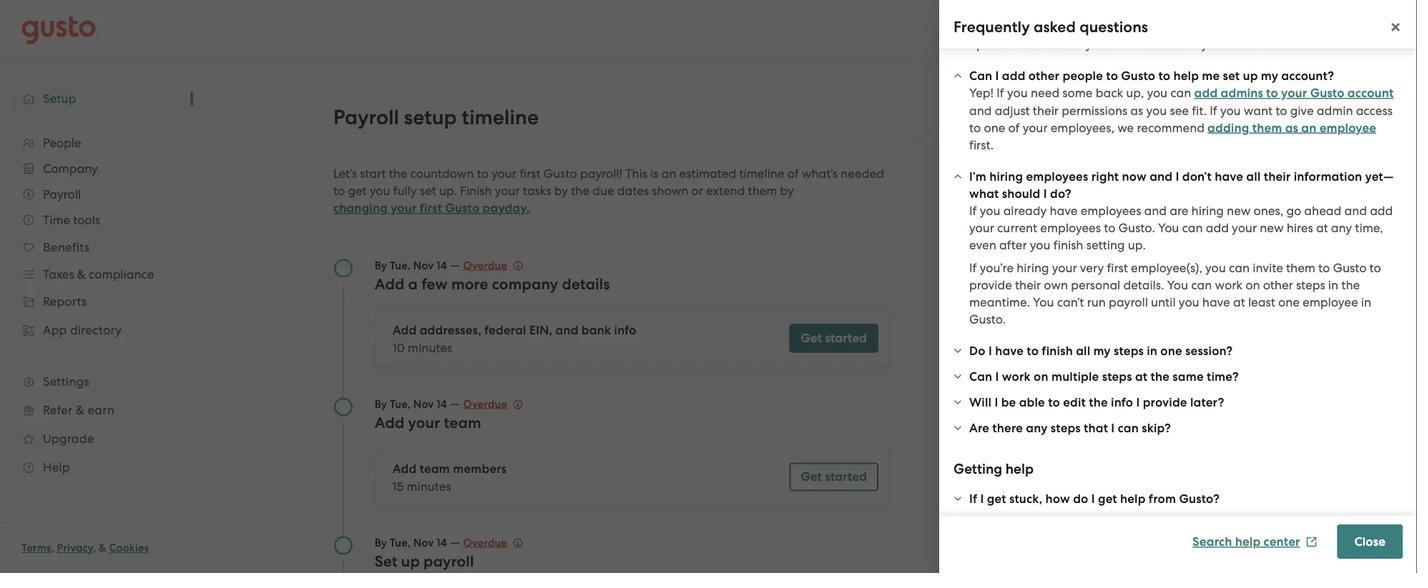 Task type: vqa. For each thing, say whether or not it's contained in the screenshot.
use to the left
no



Task type: locate. For each thing, give the bounding box(es) containing it.
1 vertical spatial you
[[1168, 278, 1189, 293]]

14
[[437, 259, 447, 272], [437, 398, 447, 411], [437, 537, 447, 550]]

set up payroll
[[375, 553, 474, 571]]

by tue, nov 14 — up a
[[375, 258, 463, 272]]

0 horizontal spatial in
[[1147, 344, 1158, 359]]

2 vertical spatial tue,
[[390, 537, 411, 550]]

dates up choose.
[[1240, 20, 1272, 34]]

0 horizontal spatial one
[[984, 121, 1006, 135]]

at left least
[[1234, 296, 1246, 310]]

0 horizontal spatial timeline
[[462, 105, 539, 130]]

gusto. down meantime.
[[970, 313, 1006, 327]]

gusto?
[[1180, 492, 1220, 507]]

2 get from the top
[[801, 470, 822, 485]]

1 vertical spatial overdue
[[463, 398, 507, 411]]

2 can from the top
[[970, 370, 993, 384]]

0 vertical spatial timeline
[[1320, 20, 1365, 34]]

1 vertical spatial started
[[825, 470, 867, 485]]

them inside finish your tasks by the due dates shown or extend them by changing your first gusto payday.
[[748, 184, 777, 198]]

1 vertical spatial tue,
[[390, 398, 411, 411]]

close button
[[1338, 525, 1403, 560]]

by up add your team
[[375, 398, 387, 411]]

14 for payroll
[[437, 537, 447, 550]]

one inside yep! if you need some back up, you can add admins to your gusto account and adjust their permissions as you see fit. if you want to give admin access to one of your employees, we recommend
[[984, 121, 1006, 135]]

3 overdue from the top
[[463, 537, 507, 550]]

as down up,
[[1131, 103, 1144, 118]]

overdue up the add a few more company details
[[463, 259, 507, 272]]

you inside —the due dates on your timeline will update automatically based on the date you choose.
[[1202, 37, 1222, 52]]

you up recommend
[[1147, 103, 1167, 118]]

hiring up should
[[990, 169, 1023, 184]]

you
[[1158, 221, 1180, 235], [1168, 278, 1189, 293], [1033, 296, 1054, 310]]

employee right least
[[1303, 296, 1359, 310]]

1 vertical spatial all
[[1076, 344, 1091, 359]]

2 horizontal spatial timeline
[[1320, 20, 1365, 34]]

0 horizontal spatial by
[[554, 184, 568, 198]]

download inside download our handy checklist of everything you'll need to get set up for your first payroll.
[[1057, 207, 1116, 221]]

1 vertical spatial other
[[1264, 278, 1294, 293]]

to up setting
[[1104, 221, 1116, 235]]

i down update
[[996, 68, 999, 83]]

1 horizontal spatial an
[[1302, 121, 1317, 135]]

checklist down i'm hiring employees right now and i don't have all their information yet— what should i do?
[[1179, 207, 1227, 221]]

0 horizontal spatial them
[[748, 184, 777, 198]]

steps up can i work on multiple steps at the same time?
[[1114, 344, 1144, 359]]

by up set
[[375, 537, 387, 550]]

2 horizontal spatial one
[[1279, 296, 1300, 310]]

1 nov from the top
[[413, 259, 434, 272]]

i
[[996, 68, 999, 83], [1176, 169, 1180, 184], [1044, 186, 1047, 201], [989, 344, 992, 359], [996, 370, 999, 384], [995, 395, 999, 410], [1137, 395, 1140, 410], [1112, 421, 1115, 436], [981, 492, 984, 507], [1092, 492, 1095, 507]]

have down do?
[[1050, 204, 1078, 218]]

1 horizontal spatial work
[[1215, 278, 1243, 293]]

0 vertical spatial up.
[[439, 184, 457, 198]]

the inside finish your tasks by the due dates shown or extend them by changing your first gusto payday.
[[571, 184, 590, 198]]

1 horizontal spatial info
[[1111, 395, 1134, 410]]

0 vertical spatial nov
[[413, 259, 434, 272]]

them for own
[[1287, 261, 1316, 276]]

0 horizontal spatial ,
[[51, 542, 54, 555]]

0 horizontal spatial info
[[614, 323, 637, 338]]

1 vertical spatial can
[[970, 370, 993, 384]]

minutes inside add team members 15 minutes
[[407, 480, 451, 494]]

nov for a
[[413, 259, 434, 272]]

all
[[1247, 169, 1261, 184], [1076, 344, 1091, 359]]

nov for up
[[413, 537, 434, 550]]

any down ahead
[[1332, 221, 1353, 235]]

, left cookies
[[93, 542, 96, 555]]

account menu element
[[1141, 0, 1396, 61]]

extend
[[706, 184, 745, 198]]

0 vertical spatial gusto.
[[1119, 221, 1155, 235]]

2 vertical spatial them
[[1287, 261, 1316, 276]]

add inside add team members 15 minutes
[[393, 462, 417, 477]]

set
[[1223, 68, 1240, 83], [420, 184, 436, 198], [1220, 224, 1236, 238]]

1 14 from the top
[[437, 259, 447, 272]]

add for add team members 15 minutes
[[393, 462, 417, 477]]

details.
[[1124, 278, 1165, 293]]

— for payroll
[[450, 536, 460, 550]]

any inside if you already have employees and are hiring new ones, go ahead and add your current employees to gusto. you can add your new hires at any time, even after you finish setting up.
[[1332, 221, 1353, 235]]

hiring inside if you're hiring your very first employee(s), you can invite them to gusto to provide their own personal details. you can work on other steps in the meantime. you can't run payroll until you have at least one employee in gusto.
[[1017, 261, 1049, 276]]

2 horizontal spatial of
[[1230, 207, 1241, 221]]

you down start
[[370, 184, 390, 198]]

privacy link
[[57, 542, 93, 555]]

1 vertical spatial as
[[1286, 121, 1299, 135]]

1 vertical spatial hiring
[[1192, 204, 1224, 218]]

1 vertical spatial get started
[[801, 470, 867, 485]]

admins
[[1221, 86, 1264, 101]]

ones,
[[1254, 204, 1284, 218]]

1 vertical spatial get started button
[[790, 463, 879, 492]]

cookies button
[[109, 540, 149, 557]]

their
[[1033, 103, 1059, 118], [1264, 169, 1291, 184], [1015, 278, 1041, 293]]

don't
[[1183, 169, 1212, 184]]

1 vertical spatial one
[[1279, 296, 1300, 310]]

one up first.
[[984, 121, 1006, 135]]

0 horizontal spatial any
[[1026, 421, 1048, 436]]

3 by tue, nov 14 — from the top
[[375, 536, 463, 550]]

your up give
[[1282, 86, 1308, 101]]

your down ones,
[[1232, 221, 1257, 235]]

the right edit
[[1089, 395, 1108, 410]]

team up members
[[444, 414, 481, 432]]

1 vertical spatial up
[[1057, 241, 1072, 255]]

provide up skip?
[[1143, 395, 1188, 410]]

0 vertical spatial overdue
[[463, 259, 507, 272]]

payday.
[[483, 201, 530, 216]]

to inside download our handy checklist of everything you'll need to get set up for your first payroll.
[[1184, 224, 1195, 238]]

need left some
[[1031, 86, 1060, 100]]

terms link
[[21, 542, 51, 555]]

if inside if you're hiring your very first employee(s), you can invite them to gusto to provide their own personal details. you can work on other steps in the meantime. you can't run payroll until you have at least one employee in gusto.
[[970, 261, 977, 276]]

0 vertical spatial employees
[[1026, 169, 1089, 184]]

terms
[[21, 542, 51, 555]]

if down what
[[970, 204, 977, 218]]

1 horizontal spatial up.
[[1128, 238, 1146, 253]]

some
[[1063, 86, 1093, 100]]

meantime.
[[970, 296, 1030, 310]]

first up tasks
[[520, 167, 541, 181]]

set for download our handy checklist of everything you'll need to get set up for your first payroll.
[[1220, 224, 1236, 238]]

an inside let's start the countdown to your first gusto payroll! this is an estimated                     timeline of what's needed to get you fully set up.
[[662, 167, 677, 181]]

you inside if you already have employees and are hiring new ones, go ahead and add your current employees to gusto. you can add your new hires at any time, even after you finish setting up.
[[1158, 221, 1180, 235]]

overdue button up set up payroll
[[463, 535, 523, 552]]

cookies
[[109, 542, 149, 555]]

first down the you'll
[[1121, 241, 1143, 255]]

1 , from the left
[[51, 542, 54, 555]]

employee
[[1320, 121, 1377, 135], [1303, 296, 1359, 310]]

to up finish
[[477, 167, 489, 181]]

due
[[1215, 20, 1237, 34], [593, 184, 614, 198]]

help left 'from'
[[1121, 492, 1146, 507]]

up for my
[[1243, 68, 1258, 83]]

to left edit
[[1048, 395, 1060, 410]]

bank
[[582, 323, 611, 338]]

and inside i'm hiring employees right now and i don't have all their information yet— what should i do?
[[1150, 169, 1173, 184]]

1 horizontal spatial due
[[1215, 20, 1237, 34]]

need
[[1031, 86, 1060, 100], [1152, 224, 1181, 238]]

their up ones,
[[1264, 169, 1291, 184]]

my
[[1262, 68, 1279, 83], [1094, 344, 1111, 359]]

3 by from the top
[[375, 537, 387, 550]]

search
[[1193, 535, 1233, 550]]

up inside download our handy checklist of everything you'll need to get set up for your first payroll.
[[1057, 241, 1072, 255]]

by for add your team
[[375, 398, 387, 411]]

gusto up finish your tasks by the due dates shown or extend them by changing your first gusto payday.
[[544, 167, 577, 181]]

and down ready
[[1145, 204, 1167, 218]]

up inside the dialog main content element
[[1243, 68, 1258, 83]]

1 overdue button from the top
[[463, 257, 523, 274]]

their inside i'm hiring employees right now and i don't have all their information yet— what should i do?
[[1264, 169, 1291, 184]]

can for can i work on multiple steps at the same time?
[[970, 370, 993, 384]]

first
[[520, 167, 541, 181], [420, 201, 442, 216], [1121, 241, 1143, 255], [1107, 261, 1128, 276]]

by right extend
[[780, 184, 794, 198]]

at inside if you already have employees and are hiring new ones, go ahead and add your current employees to gusto. you can add your new hires at any time, even after you finish setting up.
[[1317, 221, 1329, 235]]

need up payroll.
[[1152, 224, 1181, 238]]

gusto up up,
[[1122, 68, 1156, 83]]

0 vertical spatial get
[[801, 331, 822, 346]]

or
[[692, 184, 703, 198]]

employees up for
[[1041, 221, 1101, 235]]

list
[[0, 130, 193, 482]]

can
[[1171, 86, 1192, 100], [1183, 221, 1203, 235], [1229, 261, 1250, 276], [1192, 278, 1212, 293], [1118, 421, 1139, 436]]

you for details.
[[1168, 278, 1189, 293]]

adding them as an employee first.
[[970, 121, 1377, 152]]

to
[[1107, 68, 1119, 83], [1159, 68, 1171, 83], [1267, 86, 1279, 101], [1276, 103, 1288, 118], [970, 121, 981, 135], [477, 167, 489, 181], [1096, 182, 1109, 198], [333, 184, 345, 198], [1104, 221, 1116, 235], [1184, 224, 1195, 238], [1319, 261, 1330, 276], [1370, 261, 1382, 276], [1027, 344, 1039, 359], [1048, 395, 1060, 410]]

1 vertical spatial overdue button
[[463, 396, 523, 413]]

help up stuck,
[[1006, 462, 1034, 478]]

0 vertical spatial of
[[1009, 121, 1020, 135]]

0 horizontal spatial &
[[76, 404, 84, 418]]

by
[[375, 259, 387, 272], [375, 398, 387, 411], [375, 537, 387, 550]]

— for team
[[450, 397, 460, 411]]

you up adjust on the top right of page
[[1008, 86, 1028, 100]]

0 vertical spatial started
[[825, 331, 867, 346]]

2 vertical spatial 14
[[437, 537, 447, 550]]

0 vertical spatial checklist
[[1179, 207, 1227, 221]]

employee inside adding them as an employee first.
[[1320, 121, 1377, 135]]

let's
[[333, 167, 357, 181]]

get started for 2nd "get started" button from the bottom
[[801, 331, 867, 346]]

2 started from the top
[[825, 470, 867, 485]]

your up finish
[[492, 167, 517, 181]]

team inside add team members 15 minutes
[[420, 462, 450, 477]]

0 vertical spatial —
[[450, 258, 460, 272]]

0 vertical spatial dates
[[1240, 20, 1272, 34]]

can down employee(s),
[[1192, 278, 1212, 293]]

0 vertical spatial work
[[1215, 278, 1243, 293]]

payroll
[[1109, 296, 1148, 310], [424, 553, 474, 571]]

up
[[1243, 68, 1258, 83], [1057, 241, 1072, 255], [401, 553, 420, 571]]

overdue up set up payroll
[[463, 537, 507, 550]]

your up own
[[1052, 261, 1077, 276]]

minutes right the 15
[[407, 480, 451, 494]]

dates inside finish your tasks by the due dates shown or extend them by changing your first gusto payday.
[[617, 184, 649, 198]]

& inside list
[[76, 404, 84, 418]]

recommend
[[1137, 121, 1205, 135]]

0 vertical spatial up
[[1243, 68, 1258, 83]]

an down give
[[1302, 121, 1317, 135]]

on
[[1275, 20, 1289, 34], [1133, 37, 1148, 52], [1246, 278, 1261, 293], [1034, 370, 1049, 384]]

1 vertical spatial gusto.
[[970, 313, 1006, 327]]

and inside yep! if you need some back up, you can add admins to your gusto account and adjust their permissions as you see fit. if you want to give admin access to one of your employees, we recommend
[[970, 103, 992, 118]]

the left same
[[1151, 370, 1170, 384]]

adjust
[[995, 103, 1030, 118]]

1 horizontal spatial of
[[1009, 121, 1020, 135]]

0 vertical spatial team
[[444, 414, 481, 432]]

your down fully
[[391, 201, 417, 216]]

if down getting
[[970, 492, 978, 507]]

at inside if you're hiring your very first employee(s), you can invite them to gusto to provide their own personal details. you can work on other steps in the meantime. you can't run payroll until you have at least one employee in gusto.
[[1234, 296, 1246, 310]]

employee down admin
[[1320, 121, 1377, 135]]

tue, for up
[[390, 537, 411, 550]]

work inside if you're hiring your very first employee(s), you can invite them to gusto to provide their own personal details. you can work on other steps in the meantime. you can't run payroll until you have at least one employee in gusto.
[[1215, 278, 1243, 293]]

0 vertical spatial employee
[[1320, 121, 1377, 135]]

2 14 from the top
[[437, 398, 447, 411]]

add for add addresses, federal ein, and bank info 10 minutes
[[393, 323, 417, 338]]

in
[[1329, 278, 1339, 293], [1362, 296, 1372, 310], [1147, 344, 1158, 359]]

of left ones,
[[1230, 207, 1241, 221]]

2 tue, from the top
[[390, 398, 411, 411]]

due up choose.
[[1215, 20, 1237, 34]]

0 vertical spatial download
[[1057, 207, 1116, 221]]

finish inside if you already have employees and are hiring new ones, go ahead and add your current employees to gusto. you can add your new hires at any time, even after you finish setting up.
[[1054, 238, 1084, 253]]

and right ein,
[[556, 323, 579, 338]]

privacy
[[57, 542, 93, 555]]

0 horizontal spatial as
[[1131, 103, 1144, 118]]

3 nov from the top
[[413, 537, 434, 550]]

multiple
[[1052, 370, 1099, 384]]

due inside —the due dates on your timeline will update automatically based on the date you choose.
[[1215, 20, 1237, 34]]

have inside if you already have employees and are hiring new ones, go ahead and add your current employees to gusto. you can add your new hires at any time, even after you finish setting up.
[[1050, 204, 1078, 218]]

1 vertical spatial their
[[1264, 169, 1291, 184]]

2 nov from the top
[[413, 398, 434, 411]]

2 vertical spatial their
[[1015, 278, 1041, 293]]

by for set up payroll
[[375, 537, 387, 550]]

0 horizontal spatial dates
[[617, 184, 649, 198]]

0 vertical spatial overdue button
[[463, 257, 523, 274]]

the left date
[[1151, 37, 1169, 52]]

2 get started from the top
[[801, 470, 867, 485]]

and up time,
[[1345, 204, 1367, 218]]

employee inside if you're hiring your very first employee(s), you can invite them to gusto to provide their own personal details. you can work on other steps in the meantime. you can't run payroll until you have at least one employee in gusto.
[[1303, 296, 1359, 310]]

by tue, nov 14 — up add your team
[[375, 397, 463, 411]]

can left invite
[[1229, 261, 1250, 276]]

0 vertical spatial by tue, nov 14 —
[[375, 258, 463, 272]]

i right that
[[1112, 421, 1115, 436]]

them inside if you're hiring your very first employee(s), you can invite them to gusto to provide their own personal details. you can work on other steps in the meantime. you can't run payroll until you have at least one employee in gusto.
[[1287, 261, 1316, 276]]

1 vertical spatial need
[[1152, 224, 1181, 238]]

can
[[970, 68, 993, 83], [970, 370, 993, 384]]

0 vertical spatial by
[[375, 259, 387, 272]]

can inside yep! if you need some back up, you can add admins to your gusto account and adjust their permissions as you see fit. if you want to give admin access to one of your employees, we recommend
[[1171, 86, 1192, 100]]

by right tasks
[[554, 184, 568, 198]]

2 by from the top
[[375, 398, 387, 411]]

1 vertical spatial 14
[[437, 398, 447, 411]]

1 can from the top
[[970, 68, 993, 83]]

0 horizontal spatial work
[[1002, 370, 1031, 384]]

2 horizontal spatial in
[[1362, 296, 1372, 310]]

frequently asked questions
[[954, 18, 1149, 36]]

everything
[[1057, 224, 1117, 238]]

1 by from the top
[[375, 259, 387, 272]]

of inside yep! if you need some back up, you can add admins to your gusto account and adjust their permissions as you see fit. if you want to give admin access to one of your employees, we recommend
[[1009, 121, 1020, 135]]

ready
[[1147, 182, 1184, 198]]

adding
[[1208, 121, 1250, 135]]

1 by tue, nov 14 — from the top
[[375, 258, 463, 272]]

go
[[1287, 204, 1302, 218]]

1 horizontal spatial timeline
[[740, 167, 785, 181]]

can i work on multiple steps at the same time?
[[970, 370, 1239, 384]]

1 horizontal spatial by
[[780, 184, 794, 198]]

your up payday.
[[495, 184, 520, 198]]

& left 'earn'
[[76, 404, 84, 418]]

reports
[[43, 295, 87, 309]]

3 — from the top
[[450, 536, 460, 550]]

2 overdue button from the top
[[463, 396, 523, 413]]

you down employee(s),
[[1168, 278, 1189, 293]]

3 tue, from the top
[[390, 537, 411, 550]]

by for add a few more company details
[[375, 259, 387, 272]]

overdue button for payroll
[[463, 535, 523, 552]]

1 vertical spatial payroll
[[424, 553, 474, 571]]

up for for
[[1057, 241, 1072, 255]]

up.
[[439, 184, 457, 198], [1128, 238, 1146, 253]]

2 overdue from the top
[[463, 398, 507, 411]]

admin
[[1317, 103, 1354, 118]]

up up admins
[[1243, 68, 1258, 83]]

1 — from the top
[[450, 258, 460, 272]]

1 get from the top
[[801, 331, 822, 346]]

— up set up payroll
[[450, 536, 460, 550]]

very
[[1080, 261, 1104, 276]]

2 vertical spatial by
[[375, 537, 387, 550]]

for
[[1075, 241, 1090, 255]]

hiring
[[990, 169, 1023, 184], [1192, 204, 1224, 218], [1017, 261, 1049, 276]]

all inside i'm hiring employees right now and i don't have all their information yet— what should i do?
[[1247, 169, 1261, 184]]

help left me
[[1174, 68, 1199, 83]]

team
[[444, 414, 481, 432], [420, 462, 450, 477]]

payroll right set
[[424, 553, 474, 571]]

me
[[1202, 68, 1220, 83]]

to down time,
[[1370, 261, 1382, 276]]

payroll down details.
[[1109, 296, 1148, 310]]

to inside if you already have employees and are hiring new ones, go ahead and add your current employees to gusto. you can add your new hires at any time, even after you finish setting up.
[[1104, 221, 1116, 235]]

1 get started from the top
[[801, 331, 867, 346]]

gusto inside let's start the countdown to your first gusto payroll! this is an estimated                     timeline of what's needed to get you fully set up.
[[544, 167, 577, 181]]

2 vertical spatial of
[[1230, 207, 1241, 221]]

3 overdue button from the top
[[463, 535, 523, 552]]

info inside the dialog main content element
[[1111, 395, 1134, 410]]

0 vertical spatial provide
[[970, 278, 1012, 293]]

employees up do?
[[1026, 169, 1089, 184]]

team left members
[[420, 462, 450, 477]]

of down adjust on the top right of page
[[1009, 121, 1020, 135]]

if inside if you already have employees and are hiring new ones, go ahead and add your current employees to gusto. you can add your new hires at any time, even after you finish setting up.
[[970, 204, 977, 218]]

all up multiple
[[1076, 344, 1091, 359]]

0 vertical spatial any
[[1332, 221, 1353, 235]]

help
[[1174, 68, 1199, 83], [1006, 462, 1034, 478], [1121, 492, 1146, 507], [1236, 535, 1261, 550]]

hires
[[1287, 221, 1314, 235]]

of
[[1009, 121, 1020, 135], [788, 167, 799, 181], [1230, 207, 1241, 221]]

see
[[1170, 103, 1189, 118]]

up. inside let's start the countdown to your first gusto payroll! this is an estimated                     timeline of what's needed to get you fully set up.
[[439, 184, 457, 198]]

1 vertical spatial minutes
[[407, 480, 451, 494]]

tue, for a
[[390, 259, 411, 272]]

add
[[1002, 68, 1026, 83], [1195, 86, 1218, 101], [1370, 204, 1393, 218], [1206, 221, 1229, 235]]

you down what
[[980, 204, 1001, 218]]

the down time,
[[1342, 278, 1360, 293]]

0 vertical spatial get started
[[801, 331, 867, 346]]

dates down this
[[617, 184, 649, 198]]

other
[[1029, 68, 1060, 83], [1264, 278, 1294, 293]]

1 horizontal spatial other
[[1264, 278, 1294, 293]]

14 up the few
[[437, 259, 447, 272]]

them right invite
[[1287, 261, 1316, 276]]

nov for your
[[413, 398, 434, 411]]

1 horizontal spatial up
[[1057, 241, 1072, 255]]

1 horizontal spatial payroll
[[1109, 296, 1148, 310]]

0 horizontal spatial my
[[1094, 344, 1111, 359]]

info
[[614, 323, 637, 338], [1111, 395, 1134, 410]]

— up more
[[450, 258, 460, 272]]

if left you're
[[970, 261, 977, 276]]

14 up add your team
[[437, 398, 447, 411]]

to up see on the top of the page
[[1159, 68, 1171, 83]]

tue, for your
[[390, 398, 411, 411]]

3 14 from the top
[[437, 537, 447, 550]]

2 by tue, nov 14 — from the top
[[375, 397, 463, 411]]

0 vertical spatial hiring
[[990, 169, 1023, 184]]

set inside the dialog main content element
[[1223, 68, 1240, 83]]

after
[[1000, 238, 1027, 253]]

the inside if you're hiring your very first employee(s), you can invite them to gusto to provide their own personal details. you can work on other steps in the meantime. you can't run payroll until you have at least one employee in gusto.
[[1342, 278, 1360, 293]]

can up will
[[970, 370, 993, 384]]

what's
[[802, 167, 838, 181]]

1 vertical spatial by
[[375, 398, 387, 411]]

setup
[[404, 105, 457, 130]]

2 by from the left
[[780, 184, 794, 198]]

hiring up own
[[1017, 261, 1049, 276]]

1 overdue from the top
[[463, 259, 507, 272]]

1 vertical spatial my
[[1094, 344, 1111, 359]]

14 up set up payroll
[[437, 537, 447, 550]]

payroll setup timeline
[[333, 105, 539, 130]]

1 vertical spatial employees
[[1081, 204, 1142, 218]]

add inside add addresses, federal ein, and bank info 10 minutes
[[393, 323, 417, 338]]

automatically
[[1014, 37, 1092, 52]]

1 vertical spatial any
[[1026, 421, 1048, 436]]

minutes inside add addresses, federal ein, and bank info 10 minutes
[[408, 341, 453, 355]]

2 vertical spatial overdue
[[463, 537, 507, 550]]

getting
[[954, 462, 1003, 478]]

gusto up admin
[[1311, 86, 1345, 101]]

1 tue, from the top
[[390, 259, 411, 272]]

i down getting
[[981, 492, 984, 507]]

2 — from the top
[[450, 397, 460, 411]]

1 vertical spatial by tue, nov 14 —
[[375, 397, 463, 411]]

set inside download our handy checklist of everything you'll need to get set up for your first payroll.
[[1220, 224, 1236, 238]]

2 horizontal spatial at
[[1317, 221, 1329, 235]]

my up can i work on multiple steps at the same time?
[[1094, 344, 1111, 359]]

finish up very
[[1054, 238, 1084, 253]]

timeline inside —the due dates on your timeline will update automatically based on the date you choose.
[[1320, 20, 1365, 34]]

0 vertical spatial all
[[1247, 169, 1261, 184]]

1 vertical spatial due
[[593, 184, 614, 198]]

1 vertical spatial an
[[662, 167, 677, 181]]

as
[[1131, 103, 1144, 118], [1286, 121, 1299, 135]]

2 get started button from the top
[[790, 463, 879, 492]]

refer
[[43, 404, 73, 418]]

account
[[1348, 86, 1394, 101]]

1 horizontal spatial dates
[[1240, 20, 1272, 34]]

1 vertical spatial up.
[[1128, 238, 1146, 253]]



Task type: describe. For each thing, give the bounding box(es) containing it.
steps down do i have to finish all my steps in one session?
[[1102, 370, 1133, 384]]

help
[[43, 461, 70, 475]]

download for download our handy checklist of everything you'll need to get set up for your first payroll.
[[1057, 207, 1116, 221]]

want
[[1244, 103, 1273, 118]]

by tue, nov 14 — for your
[[375, 397, 463, 411]]

app directory link
[[14, 318, 179, 343]]

i down can i work on multiple steps at the same time?
[[1137, 395, 1140, 410]]

get inside let's start the countdown to your first gusto payroll! this is an estimated                     timeline of what's needed to get you fully set up.
[[348, 184, 367, 198]]

app directory
[[43, 323, 122, 338]]

1 started from the top
[[825, 331, 867, 346]]

based
[[1095, 37, 1130, 52]]

1 get started button from the top
[[790, 325, 879, 353]]

information
[[1294, 169, 1363, 184]]

dialog main content element
[[940, 0, 1418, 517]]

members
[[453, 462, 507, 477]]

are there any steps that i can skip?
[[970, 421, 1171, 436]]

to up the want
[[1267, 86, 1279, 101]]

will i be able to edit the info i provide later?
[[970, 395, 1225, 410]]

terms , privacy , & cookies
[[21, 542, 149, 555]]

overdue for few
[[463, 259, 507, 272]]

fit.
[[1192, 103, 1207, 118]]

first inside download our handy checklist of everything you'll need to get set up for your first payroll.
[[1121, 241, 1143, 255]]

if right fit.
[[1210, 103, 1218, 118]]

download for download checklist
[[1074, 264, 1134, 279]]

faqs
[[1347, 109, 1377, 123]]

a
[[408, 276, 418, 293]]

search help center
[[1193, 535, 1301, 550]]

overdue for team
[[463, 398, 507, 411]]

benefits link
[[14, 235, 179, 260]]

you for gusto.
[[1158, 221, 1180, 235]]

ahead
[[1305, 204, 1342, 218]]

what
[[970, 186, 999, 201]]

you're
[[980, 261, 1014, 276]]

to right invite
[[1319, 261, 1330, 276]]

the inside let's start the countdown to your first gusto payroll! this is an estimated                     timeline of what's needed to get you fully set up.
[[389, 167, 407, 181]]

will
[[1368, 20, 1387, 34]]

gusto. inside if you're hiring your very first employee(s), you can invite them to gusto to provide their own personal details. you can work on other steps in the meantime. you can't run payroll until you have at least one employee in gusto.
[[970, 313, 1006, 327]]

have right 'do'
[[996, 344, 1024, 359]]

1 vertical spatial work
[[1002, 370, 1031, 384]]

even
[[970, 238, 997, 253]]

from
[[1149, 492, 1177, 507]]

list containing benefits
[[0, 130, 193, 482]]

due inside finish your tasks by the due dates shown or extend them by changing your first gusto payday.
[[593, 184, 614, 198]]

to down let's
[[333, 184, 345, 198]]

0 vertical spatial other
[[1029, 68, 1060, 83]]

be
[[1002, 395, 1016, 410]]

frequently asked questions dialog
[[940, 0, 1418, 574]]

there
[[993, 421, 1023, 436]]

set for can i add other people to gusto to help me set up my account?
[[1223, 68, 1240, 83]]

overdue button for team
[[463, 396, 523, 413]]

i right do at bottom
[[1092, 492, 1095, 507]]

— for few
[[450, 258, 460, 272]]

0 vertical spatial new
[[1227, 204, 1251, 218]]

up. inside if you already have employees and are hiring new ones, go ahead and add your current employees to gusto. you can add your new hires at any time, even after you finish setting up.
[[1128, 238, 1146, 253]]

your down adjust on the top right of page
[[1023, 121, 1048, 135]]

on up able on the right of the page
[[1034, 370, 1049, 384]]

steps inside if you're hiring your very first employee(s), you can invite them to gusto to provide their own personal details. you can work on other steps in the meantime. you can't run payroll until you have at least one employee in gusto.
[[1297, 278, 1326, 293]]

add for add your team
[[375, 414, 405, 432]]

0 horizontal spatial all
[[1076, 344, 1091, 359]]

them for payday.
[[748, 184, 777, 198]]

other inside if you're hiring your very first employee(s), you can invite them to gusto to provide their own personal details. you can work on other steps in the meantime. you can't run payroll until you have at least one employee in gusto.
[[1264, 278, 1294, 293]]

add inside yep! if you need some back up, you can add admins to your gusto account and adjust their permissions as you see fit. if you want to give admin access to one of your employees, we recommend
[[1195, 86, 1218, 101]]

if for stuck,
[[970, 492, 978, 507]]

as inside adding them as an employee first.
[[1286, 121, 1299, 135]]

can inside if you already have employees and are hiring new ones, go ahead and add your current employees to gusto. you can add your new hires at any time, even after you finish setting up.
[[1183, 221, 1203, 235]]

frequently
[[954, 18, 1030, 36]]

estimated
[[680, 167, 737, 181]]

their inside if you're hiring your very first employee(s), you can invite them to gusto to provide their own personal details. you can work on other steps in the meantime. you can't run payroll until you have at least one employee in gusto.
[[1015, 278, 1041, 293]]

get inside download our handy checklist of everything you'll need to get set up for your first payroll.
[[1198, 224, 1217, 238]]

i up there
[[996, 370, 999, 384]]

finish
[[460, 184, 492, 198]]

1 vertical spatial finish
[[1042, 344, 1073, 359]]

add your team
[[375, 414, 481, 432]]

needed
[[841, 167, 884, 181]]

i left don't in the right of the page
[[1176, 169, 1180, 184]]

of inside download our handy checklist of everything you'll need to get set up for your first payroll.
[[1230, 207, 1241, 221]]

timeline inside let's start the countdown to your first gusto payroll! this is an estimated                     timeline of what's needed to get you fully set up.
[[740, 167, 785, 181]]

changing
[[333, 201, 388, 216]]

your inside if you're hiring your very first employee(s), you can invite them to gusto to provide their own personal details. you can work on other steps in the meantime. you can't run payroll until you have at least one employee in gusto.
[[1052, 261, 1077, 276]]

time,
[[1356, 221, 1384, 235]]

on inside if you're hiring your very first employee(s), you can invite them to gusto to provide their own personal details. you can work on other steps in the meantime. you can't run payroll until you have at least one employee in gusto.
[[1246, 278, 1261, 293]]

get started for first "get started" button from the bottom
[[801, 470, 867, 485]]

our
[[1118, 207, 1137, 221]]

have inside if you're hiring your very first employee(s), you can invite them to gusto to provide their own personal details. you can work on other steps in the meantime. you can't run payroll until you have at least one employee in gusto.
[[1203, 296, 1231, 310]]

1 horizontal spatial new
[[1260, 221, 1284, 235]]

to up first.
[[970, 121, 981, 135]]

start
[[360, 167, 386, 181]]

can for can i add other people to gusto to help me set up my account?
[[970, 68, 993, 83]]

i'm
[[970, 169, 987, 184]]

them inside adding them as an employee first.
[[1253, 121, 1283, 135]]

you right until
[[1179, 296, 1200, 310]]

checklist inside download our handy checklist of everything you'll need to get set up for your first payroll.
[[1179, 207, 1227, 221]]

provide inside if you're hiring your very first employee(s), you can invite them to gusto to provide their own personal details. you can work on other steps in the meantime. you can't run payroll until you have at least one employee in gusto.
[[970, 278, 1012, 293]]

on right based
[[1133, 37, 1148, 52]]

run
[[1087, 296, 1106, 310]]

2 vertical spatial up
[[401, 553, 420, 571]]

—the due dates on your timeline will update automatically based on the date you choose.
[[970, 20, 1387, 52]]

info inside add addresses, federal ein, and bank info 10 minutes
[[614, 323, 637, 338]]

0 horizontal spatial payroll
[[424, 553, 474, 571]]

to right what at top right
[[1096, 182, 1109, 198]]

add admins to your gusto account link
[[1195, 86, 1394, 101]]

employees inside i'm hiring employees right now and i don't have all their information yet— what should i do?
[[1026, 169, 1089, 184]]

payroll inside if you're hiring your very first employee(s), you can invite them to gusto to provide their own personal details. you can work on other steps in the meantime. you can't run payroll until you have at least one employee in gusto.
[[1109, 296, 1148, 310]]

can i add other people to gusto to help me set up my account?
[[970, 68, 1335, 83]]

—the
[[1183, 20, 1212, 34]]

you up adding
[[1221, 103, 1241, 118]]

have inside i'm hiring employees right now and i don't have all their information yet— what should i do?
[[1215, 169, 1244, 184]]

can left skip?
[[1118, 421, 1139, 436]]

steps down edit
[[1051, 421, 1081, 436]]

already
[[1004, 204, 1047, 218]]

personal
[[1071, 278, 1121, 293]]

download checklist link
[[1057, 264, 1186, 279]]

2 vertical spatial in
[[1147, 344, 1158, 359]]

2 vertical spatial employees
[[1041, 221, 1101, 235]]

details
[[562, 276, 610, 293]]

your up even
[[970, 221, 995, 235]]

1 vertical spatial in
[[1362, 296, 1372, 310]]

one inside if you're hiring your very first employee(s), you can invite them to gusto to provide their own personal details. you can work on other steps in the meantime. you can't run payroll until you have at least one employee in gusto.
[[1279, 296, 1300, 310]]

add for add a few more company details
[[375, 276, 405, 293]]

first inside finish your tasks by the due dates shown or extend them by changing your first gusto payday.
[[420, 201, 442, 216]]

session?
[[1186, 344, 1233, 359]]

to up able on the right of the page
[[1027, 344, 1039, 359]]

should
[[1002, 186, 1041, 201]]

have up our
[[1112, 182, 1144, 198]]

need inside yep! if you need some back up, you can add admins to your gusto account and adjust their permissions as you see fit. if you want to give admin access to one of your employees, we recommend
[[1031, 86, 1060, 100]]

and inside add addresses, federal ein, and bank info 10 minutes
[[556, 323, 579, 338]]

gusto. inside if you already have employees and are hiring new ones, go ahead and add your current employees to gusto. you can add your new hires at any time, even after you finish setting up.
[[1119, 221, 1155, 235]]

changing your first gusto payday. button
[[333, 200, 530, 217]]

14 for team
[[437, 398, 447, 411]]

by tue, nov 14 — for up
[[375, 536, 463, 550]]

home image
[[21, 16, 96, 45]]

hiring inside if you already have employees and are hiring new ones, go ahead and add your current employees to gusto. you can add your new hires at any time, even after you finish setting up.
[[1192, 204, 1224, 218]]

company
[[492, 276, 558, 293]]

your inside —the due dates on your timeline will update automatically based on the date you choose.
[[1292, 20, 1317, 34]]

current
[[998, 221, 1038, 235]]

you right the "after"
[[1030, 238, 1051, 253]]

adding them as an employee link
[[1208, 121, 1377, 135]]

help left center
[[1236, 535, 1261, 550]]

get for 2nd "get started" button from the bottom
[[801, 331, 822, 346]]

get for first "get started" button from the bottom
[[801, 470, 822, 485]]

if right yep!
[[997, 86, 1005, 100]]

0 vertical spatial in
[[1329, 278, 1339, 293]]

this
[[626, 167, 648, 181]]

to up "adding them as an employee" link
[[1276, 103, 1288, 118]]

that
[[1084, 421, 1109, 436]]

need inside download our handy checklist of everything you'll need to get set up for your first payroll.
[[1152, 224, 1181, 238]]

gusto inside finish your tasks by the due dates shown or extend them by changing your first gusto payday.
[[445, 201, 480, 216]]

employees,
[[1051, 121, 1115, 135]]

up,
[[1127, 86, 1144, 100]]

help link
[[14, 455, 179, 481]]

by tue, nov 14 — for a
[[375, 258, 463, 272]]

skip?
[[1142, 421, 1171, 436]]

1 horizontal spatial my
[[1262, 68, 1279, 83]]

payroll
[[333, 105, 399, 130]]

your inside let's start the countdown to your first gusto payroll! this is an estimated                     timeline of what's needed to get you fully set up.
[[492, 167, 517, 181]]

you down can i add other people to gusto to help me set up my account?
[[1147, 86, 1168, 100]]

2 , from the left
[[93, 542, 96, 555]]

federal
[[485, 323, 526, 338]]

15
[[393, 480, 404, 494]]

questions
[[1080, 18, 1149, 36]]

what to have ready
[[1057, 182, 1184, 198]]

stuck,
[[1010, 492, 1043, 507]]

of inside let's start the countdown to your first gusto payroll! this is an estimated                     timeline of what's needed to get you fully set up.
[[788, 167, 799, 181]]

to up back
[[1107, 68, 1119, 83]]

1 vertical spatial provide
[[1143, 395, 1188, 410]]

if you already have employees and are hiring new ones, go ahead and add your current employees to gusto. you can add your new hires at any time, even after you finish setting up.
[[970, 204, 1393, 253]]

tasks
[[523, 184, 551, 198]]

first inside if you're hiring your very first employee(s), you can invite them to gusto to provide their own personal details. you can work on other steps in the meantime. you can't run payroll until you have at least one employee in gusto.
[[1107, 261, 1128, 276]]

directory
[[70, 323, 122, 338]]

give
[[1291, 103, 1314, 118]]

able
[[1020, 395, 1045, 410]]

your inside download our handy checklist of everything you'll need to get set up for your first payroll.
[[1093, 241, 1118, 255]]

14 for few
[[437, 259, 447, 272]]

set inside let's start the countdown to your first gusto payroll! this is an estimated                     timeline of what's needed to get you fully set up.
[[420, 184, 436, 198]]

fully
[[393, 184, 417, 198]]

the inside —the due dates on your timeline will update automatically based on the date you choose.
[[1151, 37, 1169, 52]]

1 vertical spatial timeline
[[462, 105, 539, 130]]

2 vertical spatial one
[[1161, 344, 1183, 359]]

upgrade link
[[14, 426, 179, 452]]

settings
[[43, 375, 89, 389]]

invite
[[1253, 261, 1284, 276]]

gusto inside yep! if you need some back up, you can add admins to your gusto account and adjust their permissions as you see fit. if you want to give admin access to one of your employees, we recommend
[[1311, 86, 1345, 101]]

we
[[1118, 121, 1134, 135]]

finish your tasks by the due dates shown or extend them by changing your first gusto payday.
[[333, 184, 794, 216]]

do?
[[1051, 186, 1072, 201]]

i left be
[[995, 395, 999, 410]]

yet—
[[1366, 169, 1394, 184]]

1 vertical spatial &
[[99, 542, 107, 555]]

1 by from the left
[[554, 184, 568, 198]]

i left do?
[[1044, 186, 1047, 201]]

10
[[393, 341, 405, 355]]

1 vertical spatial checklist
[[1137, 264, 1186, 279]]

faqs button
[[1330, 108, 1377, 125]]

i right 'do'
[[989, 344, 992, 359]]

dates inside —the due dates on your timeline will update automatically based on the date you choose.
[[1240, 20, 1272, 34]]

gusto navigation element
[[0, 62, 193, 505]]

on up account? on the top right of page
[[1275, 20, 1289, 34]]

edit
[[1064, 395, 1086, 410]]

you inside let's start the countdown to your first gusto payroll! this is an estimated                     timeline of what's needed to get you fully set up.
[[370, 184, 390, 198]]

their inside yep! if you need some back up, you can add admins to your gusto account and adjust their permissions as you see fit. if you want to give admin access to one of your employees, we recommend
[[1033, 103, 1059, 118]]

0 horizontal spatial at
[[1136, 370, 1148, 384]]

as inside yep! if you need some back up, you can add admins to your gusto account and adjust their permissions as you see fit. if you want to give admin access to one of your employees, we recommend
[[1131, 103, 1144, 118]]

2 vertical spatial you
[[1033, 296, 1054, 310]]

you right employee(s),
[[1206, 261, 1226, 276]]

later?
[[1191, 395, 1225, 410]]

overdue button for few
[[463, 257, 523, 274]]

if for your
[[970, 261, 977, 276]]

account?
[[1282, 68, 1335, 83]]

gusto inside if you're hiring your very first employee(s), you can invite them to gusto to provide their own personal details. you can work on other steps in the meantime. you can't run payroll until you have at least one employee in gusto.
[[1333, 261, 1367, 276]]

overdue for payroll
[[463, 537, 507, 550]]

setup
[[43, 92, 76, 106]]

your up add team members 15 minutes
[[408, 414, 440, 432]]

first inside let's start the countdown to your first gusto payroll! this is an estimated                     timeline of what's needed to get you fully set up.
[[520, 167, 541, 181]]

back
[[1096, 86, 1124, 100]]

can't
[[1057, 296, 1084, 310]]

an inside adding them as an employee first.
[[1302, 121, 1317, 135]]

access
[[1357, 103, 1393, 118]]

if for have
[[970, 204, 977, 218]]

hiring inside i'm hiring employees right now and i don't have all their information yet— what should i do?
[[990, 169, 1023, 184]]



